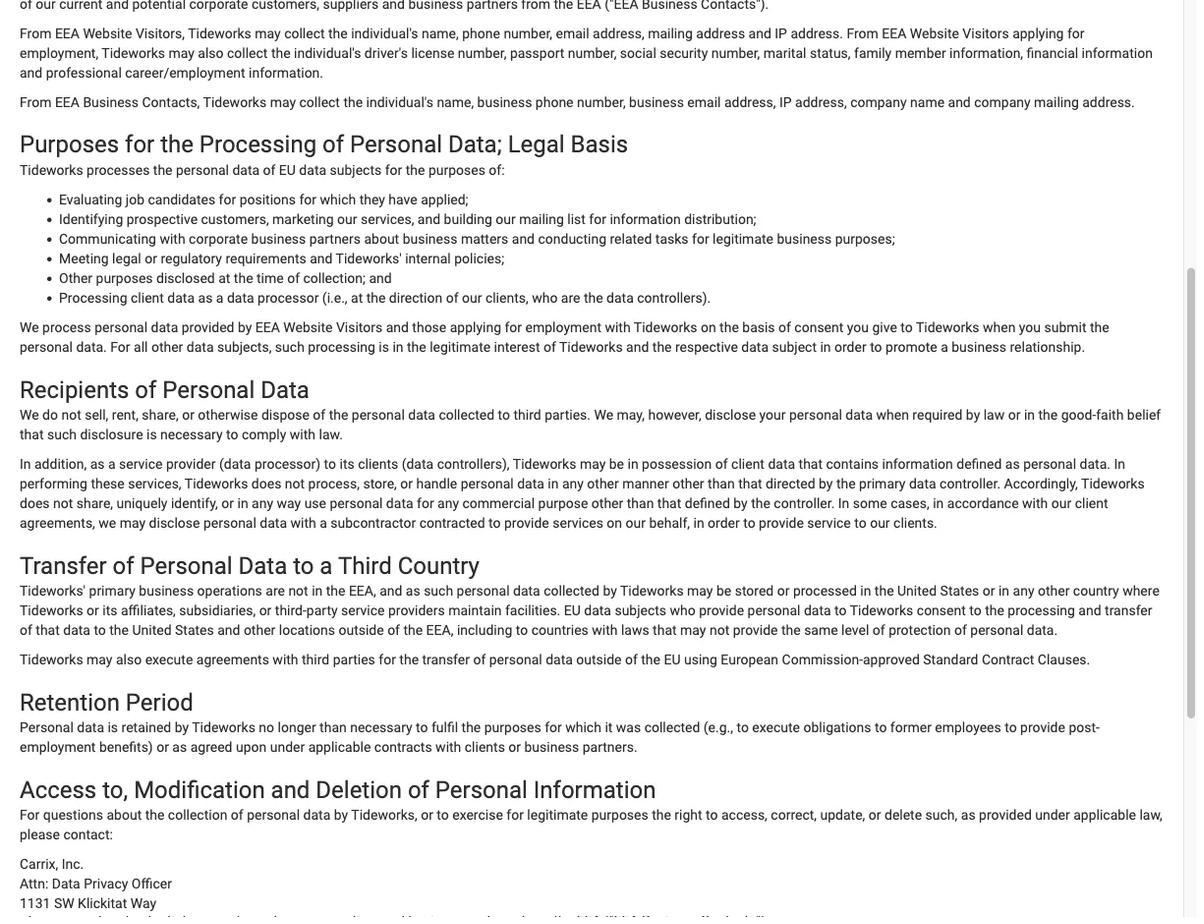 Task type: vqa. For each thing, say whether or not it's contained in the screenshot.
topmost data.
yes



Task type: describe. For each thing, give the bounding box(es) containing it.
right
[[675, 807, 703, 824]]

0 vertical spatial at
[[219, 270, 231, 286]]

visitors inside from eea website visitors, tideworks may collect the individual's name, phone number, email address, mailing address and ip address.  from eea website visitors applying for employment, tideworks may also collect the individual's driver's license number, passport number, social security number, marital status, family member information, financial information and professional career/employment information.
[[963, 25, 1010, 42]]

name, for phone
[[422, 25, 459, 42]]

other left manner
[[587, 476, 619, 492]]

agreements
[[196, 652, 269, 668]]

eea up the family
[[882, 25, 907, 42]]

delete
[[885, 807, 923, 824]]

for up marketing
[[299, 192, 317, 208]]

post-
[[1069, 720, 1100, 736]]

and inside access to, modification and deletion of personal information for questions about the collection of personal data by tideworks, or to exercise for legitimate purposes the right to access, correct, update, or delete such, as provided under applicable law, please contact:
[[271, 776, 310, 804]]

tideworks down visitors,
[[102, 45, 165, 61]]

1 vertical spatial united
[[132, 622, 172, 639]]

for inside access to, modification and deletion of personal information for questions about the collection of personal data by tideworks, or to exercise for legitimate purposes the right to access, correct, update, or delete such, as provided under applicable law, please contact:
[[20, 807, 40, 824]]

disclose inside the recipients of personal data we do not sell, rent, share, or otherwise dispose of the personal data collected to third parties.  we may, however, disclose your personal data when required by law or in the good-faith belief that such disclosure is necessary to comply with law.
[[705, 407, 756, 423]]

business up data; at the top left
[[478, 94, 532, 110]]

of inside in addition, as a service provider (data processor) to its clients (data controllers), tideworks may be in possession of client data that contains information defined as personal data.  in performing these services, tideworks does not process, store, or handle personal data in any other manner other than that directed by the primary data controller.  accordingly, tideworks does not share, uniquely identify, or in any way use personal data for any commercial purpose other than that defined by the controller.  in some cases, in accordance with our client agreements, we may disclose personal data with a subcontractor contracted to provide services on our behalf, in order to provide service to our clients.
[[716, 456, 728, 472]]

service inside transfer of personal data to a third country tideworks' primary business operations are not in the eea, and as such personal data collected by tideworks may be stored or processed in the united states or in any other country where tideworks or its affiliates, subsidiaries, or third-party service providers maintain facilities.  eu data subjects who provide personal data to tideworks consent to the processing and transfer of that data to the united states and other locations outside of the eea, including to countries with laws that may not provide the same level of protection of personal data.
[[341, 603, 385, 619]]

personal right your
[[790, 407, 843, 423]]

correct,
[[771, 807, 817, 824]]

carrix, inc. attn: data privacy officer 1131 sw klickitat way
[[20, 857, 172, 912]]

1 horizontal spatial at
[[351, 290, 363, 306]]

services
[[553, 515, 604, 531]]

such inside transfer of personal data to a third country tideworks' primary business operations are not in the eea, and as such personal data collected by tideworks may be stored or processed in the united states or in any other country where tideworks or its affiliates, subsidiaries, or third-party service providers maintain facilities.  eu data subjects who provide personal data to tideworks consent to the processing and transfer of that data to the united states and other locations outside of the eea, including to countries with laws that may not provide the same level of protection of personal data.
[[424, 583, 453, 599]]

parties.
[[545, 407, 591, 423]]

retention period personal data is retained by tideworks no longer than necessary to fulfil the purposes for which it was collected (e.g., to execute obligations to former employees to provide post- employment benefits) or as agreed upon under applicable contracts with clients or business partners.
[[20, 688, 1100, 756]]

professional
[[46, 65, 122, 81]]

that right laws
[[653, 622, 677, 639]]

our up matters
[[496, 211, 516, 227]]

in left way at left
[[237, 495, 248, 512]]

party
[[307, 603, 338, 619]]

with inside transfer of personal data to a third country tideworks' primary business operations are not in the eea, and as such personal data collected by tideworks may be stored or processed in the united states or in any other country where tideworks or its affiliates, subsidiaries, or third-party service providers maintain facilities.  eu data subjects who provide personal data to tideworks consent to the processing and transfer of that data to the united states and other locations outside of the eea, including to countries with laws that may not provide the same level of protection of personal data.
[[592, 622, 618, 639]]

in up purpose
[[548, 476, 559, 492]]

mailing inside evaluating job candidates for positions for which they have applied; identifying prospective customers, marketing our services, and building our mailing list for information distribution; communicating with corporate business partners about business matters and conducting related tasks for legitimate business purposes; meeting legal or regulatory requirements and tideworks' internal policies; other purposes disclosed at the time of collection; and processing client data as a data processor (i.e., at the direction of our clients, who are the data controllers).
[[519, 211, 564, 227]]

personal for transfer
[[140, 552, 233, 580]]

tideworks down 'transfer'
[[20, 603, 83, 619]]

security
[[660, 45, 708, 61]]

tideworks up retention
[[20, 652, 83, 668]]

possession
[[642, 456, 712, 472]]

basis
[[743, 319, 775, 336]]

data. inside transfer of personal data to a third country tideworks' primary business operations are not in the eea, and as such personal data collected by tideworks may be stored or processed in the united states or in any other country where tideworks or its affiliates, subsidiaries, or third-party service providers maintain facilities.  eu data subjects who provide personal data to tideworks consent to the processing and transfer of that data to the united states and other locations outside of the eea, including to countries with laws that may not provide the same level of protection of personal data.
[[1027, 622, 1058, 639]]

2 horizontal spatial in
[[1115, 456, 1126, 472]]

in up "party"
[[312, 583, 323, 599]]

uniquely
[[117, 495, 168, 512]]

2 horizontal spatial mailing
[[1035, 94, 1080, 110]]

may up retention
[[87, 652, 113, 668]]

to up level
[[835, 603, 847, 619]]

1 vertical spatial controller.
[[774, 495, 835, 512]]

tideworks up laws
[[620, 583, 684, 599]]

any up purpose
[[562, 476, 584, 492]]

legal
[[112, 251, 141, 267]]

operations
[[197, 583, 262, 599]]

to left former
[[875, 720, 887, 736]]

2 (data from the left
[[402, 456, 434, 472]]

be inside transfer of personal data to a third country tideworks' primary business operations are not in the eea, and as such personal data collected by tideworks may be stored or processed in the united states or in any other country where tideworks or its affiliates, subsidiaries, or third-party service providers maintain facilities.  eu data subjects who provide personal data to tideworks consent to the processing and transfer of that data to the united states and other locations outside of the eea, including to countries with laws that may not provide the same level of protection of personal data.
[[717, 583, 732, 599]]

by down the contains
[[819, 476, 833, 492]]

or right law
[[1009, 407, 1021, 423]]

1 you from the left
[[847, 319, 869, 336]]

business up requirements
[[251, 231, 306, 247]]

business left purposes;
[[777, 231, 832, 247]]

matters
[[461, 231, 509, 247]]

that inside the recipients of personal data we do not sell, rent, share, or otherwise dispose of the personal data collected to third parties.  we may, however, disclose your personal data when required by law or in the good-faith belief that such disclosure is necessary to comply with law.
[[20, 427, 44, 443]]

2 company from the left
[[975, 94, 1031, 110]]

tideworks up 'promote'
[[916, 319, 980, 336]]

sw
[[54, 896, 74, 912]]

not up third-
[[289, 583, 308, 599]]

collect for visitors,
[[284, 25, 325, 42]]

way
[[277, 495, 301, 512]]

of:
[[489, 162, 505, 178]]

they
[[360, 192, 385, 208]]

such inside the recipients of personal data we do not sell, rent, share, or otherwise dispose of the personal data collected to third parties.  we may, however, disclose your personal data when required by law or in the good-faith belief that such disclosure is necessary to comply with law.
[[47, 427, 77, 443]]

of up rent,
[[135, 375, 157, 403]]

visitors,
[[136, 25, 185, 42]]

may up purpose
[[580, 456, 606, 472]]

of right level
[[873, 622, 886, 639]]

1 vertical spatial also
[[116, 652, 142, 668]]

0 vertical spatial execute
[[145, 652, 193, 668]]

applying inside from eea website visitors, tideworks may collect the individual's name, phone number, email address, mailing address and ip address.  from eea website visitors applying for employment, tideworks may also collect the individual's driver's license number, passport number, social security number, marital status, family member information, financial information and professional career/employment information.
[[1013, 25, 1064, 42]]

0 horizontal spatial in
[[20, 456, 31, 472]]

1 vertical spatial outside
[[577, 652, 622, 668]]

address, inside from eea website visitors, tideworks may collect the individual's name, phone number, email address, mailing address and ip address.  from eea website visitors applying for employment, tideworks may also collect the individual's driver's license number, passport number, social security number, marital status, family member information, financial information and professional career/employment information.
[[593, 25, 645, 42]]

meeting
[[59, 251, 109, 267]]

disclosure
[[80, 427, 143, 443]]

provide down stored
[[699, 603, 744, 619]]

member
[[896, 45, 947, 61]]

maintain
[[449, 603, 502, 619]]

update,
[[821, 807, 866, 824]]

1 horizontal spatial address,
[[725, 94, 776, 110]]

identify,
[[171, 495, 218, 512]]

primary inside in addition, as a service provider (data processor) to its clients (data controllers), tideworks may be in possession of client data that contains information defined as personal data.  in performing these services, tideworks does not process, store, or handle personal data in any other manner other than that directed by the primary data controller.  accordingly, tideworks does not share, uniquely identify, or in any way use personal data for any commercial purpose other than that defined by the controller.  in some cases, in accordance with our client agreements, we may disclose personal data with a subcontractor contracted to provide services on our behalf, in order to provide service to our clients.
[[860, 476, 906, 492]]

however,
[[648, 407, 702, 423]]

by inside the recipients of personal data we do not sell, rent, share, or otherwise dispose of the personal data collected to third parties.  we may, however, disclose your personal data when required by law or in the good-faith belief that such disclosure is necessary to comply with law.
[[967, 407, 981, 423]]

1 horizontal spatial in
[[839, 495, 850, 512]]

benefits)
[[99, 740, 153, 756]]

third-
[[275, 603, 307, 619]]

legitimate inside we process personal data provided by eea website visitors and those applying for employment with tideworks on the basis of consent you give to tideworks when you submit the personal data.  for all other data subjects, such processing is in the legitimate interest of tideworks and the respective data subject in order to promote a business relationship.
[[430, 339, 491, 355]]

job
[[126, 192, 145, 208]]

other
[[59, 270, 93, 286]]

eu inside purposes for the processing of personal data; legal basis tideworks processes the personal data of eu data subjects for the purposes of:
[[279, 162, 296, 178]]

or left delete
[[869, 807, 882, 824]]

our left clients,
[[462, 290, 482, 306]]

tideworks up identify,
[[185, 476, 248, 492]]

and right the name at the top of the page
[[949, 94, 971, 110]]

use
[[304, 495, 326, 512]]

other down third-
[[244, 622, 276, 639]]

tideworks inside retention period personal data is retained by tideworks no longer than necessary to fulfil the purposes for which it was collected (e.g., to execute obligations to former employees to provide post- employment benefits) or as agreed upon under applicable contracts with clients or business partners.
[[192, 720, 256, 736]]

of right direction on the left top
[[446, 290, 459, 306]]

that down 'transfer'
[[36, 622, 60, 639]]

or right identify,
[[222, 495, 234, 512]]

1 vertical spatial transfer
[[422, 652, 470, 668]]

business inside transfer of personal data to a third country tideworks' primary business operations are not in the eea, and as such personal data collected by tideworks may be stored or processed in the united states or in any other country where tideworks or its affiliates, subsidiaries, or third-party service providers maintain facilities.  eu data subjects who provide personal data to tideworks consent to the processing and transfer of that data to the united states and other locations outside of the eea, including to countries with laws that may not provide the same level of protection of personal data.
[[139, 583, 194, 599]]

with inside we process personal data provided by eea website visitors and those applying for employment with tideworks on the basis of consent you give to tideworks when you submit the personal data.  for all other data subjects, such processing is in the legitimate interest of tideworks and the respective data subject in order to promote a business relationship.
[[605, 319, 631, 336]]

financial
[[1027, 45, 1079, 61]]

1 vertical spatial states
[[175, 622, 214, 639]]

of down 'transfer'
[[20, 622, 32, 639]]

1 vertical spatial address.
[[1083, 94, 1136, 110]]

in right the "subject"
[[821, 339, 832, 355]]

such,
[[926, 807, 958, 824]]

1 vertical spatial email
[[688, 94, 721, 110]]

or left third-
[[259, 603, 272, 619]]

from for from eea website visitors, tideworks may collect the individual's name, phone number, email address, mailing address and ip address.  from eea website visitors applying for employment, tideworks may also collect the individual's driver's license number, passport number, social security number, marital status, family member information, financial information and professional career/employment information.
[[20, 25, 52, 42]]

to down some
[[855, 515, 867, 531]]

tideworks up level
[[850, 603, 914, 619]]

may,
[[617, 407, 645, 423]]

1 horizontal spatial than
[[627, 495, 654, 512]]

candidates
[[148, 192, 216, 208]]

and down 'country'
[[1079, 603, 1102, 619]]

contracts
[[375, 740, 432, 756]]

1 vertical spatial individual's
[[294, 45, 361, 61]]

provided inside access to, modification and deletion of personal information for questions about the collection of personal data by tideworks, or to exercise for legitimate purposes the right to access, correct, update, or delete such, as provided under applicable law, please contact:
[[980, 807, 1032, 824]]

business up internal
[[403, 231, 458, 247]]

client inside evaluating job candidates for positions for which they have applied; identifying prospective customers, marketing our services, and building our mailing list for information distribution; communicating with corporate business partners about business matters and conducting related tasks for legitimate business purposes; meeting legal or regulatory requirements and tideworks' internal policies; other purposes disclosed at the time of collection; and processing client data as a data processor (i.e., at the direction of our clients, who are the data controllers).
[[131, 290, 164, 306]]

we
[[99, 515, 116, 531]]

personal up contract
[[971, 622, 1024, 639]]

on inside we process personal data provided by eea website visitors and those applying for employment with tideworks on the basis of consent you give to tideworks when you submit the personal data.  for all other data subjects, such processing is in the legitimate interest of tideworks and the respective data subject in order to promote a business relationship.
[[701, 319, 717, 336]]

for up customers,
[[219, 192, 236, 208]]

0 horizontal spatial website
[[83, 25, 132, 42]]

and left those
[[386, 319, 409, 336]]

obligations
[[804, 720, 872, 736]]

communicating
[[59, 231, 156, 247]]

cases,
[[891, 495, 930, 512]]

any up "contracted"
[[438, 495, 459, 512]]

directed
[[766, 476, 816, 492]]

store,
[[363, 476, 397, 492]]

any left way at left
[[252, 495, 273, 512]]

with down locations
[[273, 652, 299, 668]]

1 vertical spatial does
[[20, 495, 50, 512]]

to down facilities.
[[516, 622, 528, 639]]

tideworks up career/employment
[[188, 25, 252, 42]]

under inside access to, modification and deletion of personal information for questions about the collection of personal data by tideworks, or to exercise for legitimate purposes the right to access, correct, update, or delete such, as provided under applicable law, please contact:
[[1036, 807, 1071, 824]]

(i.e.,
[[322, 290, 348, 306]]

agreements,
[[20, 515, 95, 531]]

1131
[[20, 896, 51, 912]]

is inside the recipients of personal data we do not sell, rent, share, or otherwise dispose of the personal data collected to third parties.  we may, however, disclose your personal data when required by law or in the good-faith belief that such disclosure is necessary to comply with law.
[[147, 427, 157, 443]]

execute inside retention period personal data is retained by tideworks no longer than necessary to fulfil the purposes for which it was collected (e.g., to execute obligations to former employees to provide post- employment benefits) or as agreed upon under applicable contracts with clients or business partners.
[[753, 720, 801, 736]]

of up tideworks,
[[408, 776, 430, 804]]

tideworks inside purposes for the processing of personal data; legal basis tideworks processes the personal data of eu data subjects for the purposes of:
[[20, 162, 83, 178]]

may up 'information.'
[[255, 25, 281, 42]]

in right cases,
[[933, 495, 944, 512]]

of up positions
[[263, 162, 276, 178]]

providers
[[388, 603, 445, 619]]

purposes inside access to, modification and deletion of personal information for questions about the collection of personal data by tideworks, or to exercise for legitimate purposes the right to access, correct, update, or delete such, as provided under applicable law, please contact:
[[592, 807, 649, 824]]

sell,
[[85, 407, 109, 423]]

services, inside in addition, as a service provider (data processor) to its clients (data controllers), tideworks may be in possession of client data that contains information defined as personal data.  in performing these services, tideworks does not process, store, or handle personal data in any other manner other than that directed by the primary data controller.  accordingly, tideworks does not share, uniquely identify, or in any way use personal data for any commercial purpose other than that defined by the controller.  in some cases, in accordance with our client agreements, we may disclose personal data with a subcontractor contracted to provide services on our behalf, in order to provide service to our clients.
[[128, 476, 182, 492]]

of up marketing
[[323, 131, 344, 159]]

are inside transfer of personal data to a third country tideworks' primary business operations are not in the eea, and as such personal data collected by tideworks may be stored or processed in the united states or in any other country where tideworks or its affiliates, subsidiaries, or third-party service providers maintain facilities.  eu data subjects who provide personal data to tideworks consent to the processing and transfer of that data to the united states and other locations outside of the eea, including to countries with laws that may not provide the same level of protection of personal data.
[[266, 583, 285, 599]]

or down retained
[[157, 740, 169, 756]]

personal up 'accordingly,'
[[1024, 456, 1077, 472]]

may up career/employment
[[169, 45, 195, 61]]

personal up the commercial in the left bottom of the page
[[461, 476, 514, 492]]

eea down professional
[[55, 94, 80, 110]]

number, up basis
[[577, 94, 626, 110]]

commission-
[[782, 652, 863, 668]]

level
[[842, 622, 870, 639]]

clients inside retention period personal data is retained by tideworks no longer than necessary to fulfil the purposes for which it was collected (e.g., to execute obligations to former employees to provide post- employment benefits) or as agreed upon under applicable contracts with clients or business partners.
[[465, 740, 505, 756]]

provide down directed on the right of page
[[759, 515, 804, 531]]

or right store,
[[401, 476, 413, 492]]

website inside we process personal data provided by eea website visitors and those applying for employment with tideworks on the basis of consent you give to tideworks when you submit the personal data.  for all other data subjects, such processing is in the legitimate interest of tideworks and the respective data subject in order to promote a business relationship.
[[284, 319, 333, 336]]

and up direction on the left top
[[369, 270, 392, 286]]

submit
[[1045, 319, 1087, 336]]

otherwise
[[198, 407, 258, 423]]

facilities.
[[505, 603, 561, 619]]

career/employment
[[125, 65, 245, 81]]

as inside access to, modification and deletion of personal information for questions about the collection of personal data by tideworks, or to exercise for legitimate purposes the right to access, correct, update, or delete such, as provided under applicable law, please contact:
[[962, 807, 976, 824]]

purposes for the processing of personal data; legal basis tideworks processes the personal data of eu data subjects for the purposes of:
[[20, 131, 629, 178]]

and up marital
[[749, 25, 772, 42]]

handle
[[416, 476, 458, 492]]

no
[[259, 720, 274, 736]]

0 vertical spatial than
[[708, 476, 735, 492]]

countries
[[532, 622, 589, 639]]

transfer inside transfer of personal data to a third country tideworks' primary business operations are not in the eea, and as such personal data collected by tideworks may be stored or processed in the united states or in any other country where tideworks or its affiliates, subsidiaries, or third-party service providers maintain facilities.  eu data subjects who provide personal data to tideworks consent to the processing and transfer of that data to the united states and other locations outside of the eea, including to countries with laws that may not provide the same level of protection of personal data.
[[1105, 603, 1153, 619]]

business inside we process personal data provided by eea website visitors and those applying for employment with tideworks on the basis of consent you give to tideworks when you submit the personal data.  for all other data subjects, such processing is in the legitimate interest of tideworks and the respective data subject in order to promote a business relationship.
[[952, 339, 1007, 355]]

to down otherwise
[[226, 427, 238, 443]]

tideworks up the recipients of personal data we do not sell, rent, share, or otherwise dispose of the personal data collected to third parties.  we may, however, disclose your personal data when required by law or in the good-faith belief that such disclosure is necessary to comply with law.
[[560, 339, 623, 355]]

from for from eea business contacts, tideworks may collect the individual's name, business phone number, business email address, ip address, company name and company mailing address.
[[20, 94, 52, 110]]

please
[[20, 827, 60, 843]]

clients.
[[894, 515, 938, 531]]

other up services
[[592, 495, 624, 512]]

2 horizontal spatial client
[[1075, 495, 1109, 512]]

and down controllers).
[[627, 339, 649, 355]]

in up contract
[[999, 583, 1010, 599]]

to up process,
[[324, 456, 336, 472]]

collect for contacts,
[[299, 94, 340, 110]]

and down applied;
[[418, 211, 441, 227]]

data for third
[[238, 552, 287, 580]]

processed
[[793, 583, 857, 599]]

2 vertical spatial eu
[[664, 652, 681, 668]]

status,
[[810, 45, 851, 61]]

1 horizontal spatial phone
[[536, 94, 574, 110]]

not up agreements,
[[53, 495, 73, 512]]

contracted
[[420, 515, 485, 531]]

data inside access to, modification and deletion of personal information for questions about the collection of personal data by tideworks, or to exercise for legitimate purposes the right to access, correct, update, or delete such, as provided under applicable law, please contact:
[[303, 807, 331, 824]]

of right interest
[[544, 339, 556, 355]]

to up stored
[[744, 515, 756, 531]]

personal for retention
[[20, 720, 74, 736]]

internal
[[405, 251, 451, 267]]

access
[[20, 776, 97, 804]]

carrix,
[[20, 857, 58, 873]]

2 horizontal spatial service
[[808, 515, 851, 531]]

subject
[[772, 339, 817, 355]]

in addition, as a service provider (data processor) to its clients (data controllers), tideworks may be in possession of client data that contains information defined as personal data.  in performing these services, tideworks does not process, store, or handle personal data in any other manner other than that directed by the primary data controller.  accordingly, tideworks does not share, uniquely identify, or in any way use personal data for any commercial purpose other than that defined by the controller.  in some cases, in accordance with our client agreements, we may disclose personal data with a subcontractor contracted to provide services on our behalf, in order to provide service to our clients.
[[20, 456, 1145, 531]]

information inside evaluating job candidates for positions for which they have applied; identifying prospective customers, marketing our services, and building our mailing list for information distribution; communicating with corporate business partners about business matters and conducting related tasks for legitimate business purposes; meeting legal or regulatory requirements and tideworks' internal policies; other purposes disclosed at the time of collection; and processing client data as a data processor (i.e., at the direction of our clients, who are the data controllers).
[[610, 211, 681, 227]]

number, left social at right
[[568, 45, 617, 61]]

third inside the recipients of personal data we do not sell, rent, share, or otherwise dispose of the personal data collected to third parties.  we may, however, disclose your personal data when required by law or in the good-faith belief that such disclosure is necessary to comply with law.
[[514, 407, 542, 423]]

0 vertical spatial united
[[898, 583, 937, 599]]

1 vertical spatial ip
[[780, 94, 792, 110]]

with down 'accordingly,'
[[1023, 495, 1049, 512]]

customers,
[[201, 211, 269, 227]]

law
[[984, 407, 1005, 423]]

collection;
[[303, 270, 366, 286]]

of down we
[[113, 552, 134, 580]]

rent,
[[112, 407, 139, 423]]

phone inside from eea website visitors, tideworks may collect the individual's name, phone number, email address, mailing address and ip address.  from eea website visitors applying for employment, tideworks may also collect the individual's driver's license number, passport number, social security number, marital status, family member information, financial information and professional career/employment information.
[[462, 25, 500, 42]]

partners.
[[583, 740, 638, 756]]

when inside the recipients of personal data we do not sell, rent, share, or otherwise dispose of the personal data collected to third parties.  we may, however, disclose your personal data when required by law or in the good-faith belief that such disclosure is necessary to comply with law.
[[877, 407, 910, 423]]

subjects inside transfer of personal data to a third country tideworks' primary business operations are not in the eea, and as such personal data collected by tideworks may be stored or processed in the united states or in any other country where tideworks or its affiliates, subsidiaries, or third-party service providers maintain facilities.  eu data subjects who provide personal data to tideworks consent to the processing and transfer of that data to the united states and other locations outside of the eea, including to countries with laws that may not provide the same level of protection of personal data.
[[615, 603, 667, 619]]

(e.g.,
[[704, 720, 734, 736]]

necessary inside the recipients of personal data we do not sell, rent, share, or otherwise dispose of the personal data collected to third parties.  we may, however, disclose your personal data when required by law or in the good-faith belief that such disclosure is necessary to comply with law.
[[160, 427, 223, 443]]

number, down address
[[712, 45, 761, 61]]

modification
[[134, 776, 265, 804]]

do
[[42, 407, 58, 423]]

0 vertical spatial defined
[[957, 456, 1002, 472]]

1 vertical spatial collect
[[227, 45, 268, 61]]

or up contract
[[983, 583, 996, 599]]

personal down process
[[20, 339, 73, 355]]

1 vertical spatial client
[[732, 456, 765, 472]]

affiliates,
[[121, 603, 176, 619]]

evaluating
[[59, 192, 122, 208]]

or right tideworks,
[[421, 807, 434, 824]]

information
[[534, 776, 656, 804]]

as inside transfer of personal data to a third country tideworks' primary business operations are not in the eea, and as such personal data collected by tideworks may be stored or processed in the united states or in any other country where tideworks or its affiliates, subsidiaries, or third-party service providers maintain facilities.  eu data subjects who provide personal data to tideworks consent to the processing and transfer of that data to the united states and other locations outside of the eea, including to countries with laws that may not provide the same level of protection of personal data.
[[406, 583, 421, 599]]

to right employees
[[1005, 720, 1017, 736]]

or down 'transfer'
[[87, 603, 99, 619]]

information.
[[249, 65, 324, 81]]

business
[[83, 94, 139, 110]]

our down some
[[870, 515, 891, 531]]

law.
[[319, 427, 343, 443]]

in up manner
[[628, 456, 639, 472]]

processing inside evaluating job candidates for positions for which they have applied; identifying prospective customers, marketing our services, and building our mailing list for information distribution; communicating with corporate business partners about business matters and conducting related tasks for legitimate business purposes; meeting legal or regulatory requirements and tideworks' internal policies; other purposes disclosed at the time of collection; and processing client data as a data processor (i.e., at the direction of our clients, who are the data controllers).
[[59, 290, 127, 306]]

0 horizontal spatial service
[[119, 456, 163, 472]]

a inside evaluating job candidates for positions for which they have applied; identifying prospective customers, marketing our services, and building our mailing list for information distribution; communicating with corporate business partners about business matters and conducting related tasks for legitimate business purposes; meeting legal or regulatory requirements and tideworks' internal policies; other purposes disclosed at the time of collection; and processing client data as a data processor (i.e., at the direction of our clients, who are the data controllers).
[[216, 290, 224, 306]]

for inside from eea website visitors, tideworks may collect the individual's name, phone number, email address, mailing address and ip address.  from eea website visitors applying for employment, tideworks may also collect the individual's driver's license number, passport number, social security number, marital status, family member information, financial information and professional career/employment information.
[[1068, 25, 1085, 42]]

third
[[338, 552, 392, 580]]

where
[[1123, 583, 1160, 599]]

our up partners
[[337, 211, 358, 227]]

by inside retention period personal data is retained by tideworks no longer than necessary to fulfil the purposes for which it was collected (e.g., to execute obligations to former employees to provide post- employment benefits) or as agreed upon under applicable contracts with clients or business partners.
[[175, 720, 189, 736]]

2 horizontal spatial website
[[910, 25, 960, 42]]

are inside evaluating job candidates for positions for which they have applied; identifying prospective customers, marketing our services, and building our mailing list for information distribution; communicating with corporate business partners about business matters and conducting related tasks for legitimate business purposes; meeting legal or regulatory requirements and tideworks' internal policies; other purposes disclosed at the time of collection; and processing client data as a data processor (i.e., at the direction of our clients, who are the data controllers).
[[561, 290, 581, 306]]

0 vertical spatial does
[[252, 476, 282, 492]]

such inside we process personal data provided by eea website visitors and those applying for employment with tideworks on the basis of consent you give to tideworks when you submit the personal data.  for all other data subjects, such processing is in the legitimate interest of tideworks and the respective data subject in order to promote a business relationship.
[[275, 339, 305, 355]]

eu inside transfer of personal data to a third country tideworks' primary business operations are not in the eea, and as such personal data collected by tideworks may be stored or processed in the united states or in any other country where tideworks or its affiliates, subsidiaries, or third-party service providers maintain facilities.  eu data subjects who provide personal data to tideworks consent to the processing and transfer of that data to the united states and other locations outside of the eea, including to countries with laws that may not provide the same level of protection of personal data.
[[564, 603, 581, 619]]

collected inside transfer of personal data to a third country tideworks' primary business operations are not in the eea, and as such personal data collected by tideworks may be stored or processed in the united states or in any other country where tideworks or its affiliates, subsidiaries, or third-party service providers maintain facilities.  eu data subjects who provide personal data to tideworks consent to the processing and transfer of that data to the united states and other locations outside of the eea, including to countries with laws that may not provide the same level of protection of personal data.
[[544, 583, 600, 599]]

tideworks down faith
[[1082, 476, 1145, 492]]

the inside retention period personal data is retained by tideworks no longer than necessary to fulfil the purposes for which it was collected (e.g., to execute obligations to former employees to provide post- employment benefits) or as agreed upon under applicable contracts with clients or business partners.
[[462, 720, 481, 736]]

information inside in addition, as a service provider (data processor) to its clients (data controllers), tideworks may be in possession of client data that contains information defined as personal data.  in performing these services, tideworks does not process, store, or handle personal data in any other manner other than that directed by the primary data controller.  accordingly, tideworks does not share, uniquely identify, or in any way use personal data for any commercial purpose other than that defined by the controller.  in some cases, in accordance with our client agreements, we may disclose personal data with a subcontractor contracted to provide services on our behalf, in order to provide service to our clients.
[[883, 456, 954, 472]]

data;
[[448, 131, 502, 159]]

using
[[684, 652, 718, 668]]

we process personal data provided by eea website visitors and those applying for employment with tideworks on the basis of consent you give to tideworks when you submit the personal data.  for all other data subjects, such processing is in the legitimate interest of tideworks and the respective data subject in order to promote a business relationship.
[[20, 319, 1110, 355]]

email inside from eea website visitors, tideworks may collect the individual's name, phone number, email address, mailing address and ip address.  from eea website visitors applying for employment, tideworks may also collect the individual's driver's license number, passport number, social security number, marital status, family member information, financial information and professional career/employment information.
[[556, 25, 590, 42]]



Task type: locate. For each thing, give the bounding box(es) containing it.
for up interest
[[505, 319, 522, 336]]

for left it
[[545, 720, 562, 736]]

provided up subjects,
[[182, 319, 235, 336]]

a inside transfer of personal data to a third country tideworks' primary business operations are not in the eea, and as such personal data collected by tideworks may be stored or processed in the united states or in any other country where tideworks or its affiliates, subsidiaries, or third-party service providers maintain facilities.  eu data subjects who provide personal data to tideworks consent to the processing and transfer of that data to the united states and other locations outside of the eea, including to countries with laws that may not provide the same level of protection of personal data.
[[320, 552, 333, 580]]

individual's for business
[[366, 94, 434, 110]]

1 vertical spatial when
[[877, 407, 910, 423]]

not inside the recipients of personal data we do not sell, rent, share, or otherwise dispose of the personal data collected to third parties.  we may, however, disclose your personal data when required by law or in the good-faith belief that such disclosure is necessary to comply with law.
[[61, 407, 81, 423]]

1 vertical spatial such
[[47, 427, 77, 443]]

dispose
[[261, 407, 310, 423]]

klickitat
[[78, 896, 127, 912]]

1 vertical spatial third
[[302, 652, 330, 668]]

subjects inside purposes for the processing of personal data; legal basis tideworks processes the personal data of eu data subjects for the purposes of:
[[330, 162, 382, 178]]

about inside evaluating job candidates for positions for which they have applied; identifying prospective customers, marketing our services, and building our mailing list for information distribution; communicating with corporate business partners about business matters and conducting related tasks for legitimate business purposes; meeting legal or regulatory requirements and tideworks' internal policies; other purposes disclosed at the time of collection; and processing client data as a data processor (i.e., at the direction of our clients, who are the data controllers).
[[364, 231, 399, 247]]

processes
[[87, 162, 150, 178]]

data inside retention period personal data is retained by tideworks no longer than necessary to fulfil the purposes for which it was collected (e.g., to execute obligations to former employees to provide post- employment benefits) or as agreed upon under applicable contracts with clients or business partners.
[[77, 720, 104, 736]]

as left agreed
[[172, 740, 187, 756]]

may left stored
[[687, 583, 713, 599]]

applicable left law,
[[1074, 807, 1137, 824]]

addition,
[[34, 456, 87, 472]]

1 vertical spatial employment
[[20, 740, 96, 756]]

purposes inside retention period personal data is retained by tideworks no longer than necessary to fulfil the purposes for which it was collected (e.g., to execute obligations to former employees to provide post- employment benefits) or as agreed upon under applicable contracts with clients or business partners.
[[485, 720, 542, 736]]

which inside evaluating job candidates for positions for which they have applied; identifying prospective customers, marketing our services, and building our mailing list for information distribution; communicating with corporate business partners about business matters and conducting related tasks for legitimate business purposes; meeting legal or regulatory requirements and tideworks' internal policies; other purposes disclosed at the time of collection; and processing client data as a data processor (i.e., at the direction of our clients, who are the data controllers).
[[320, 192, 356, 208]]

execute up period
[[145, 652, 193, 668]]

by inside transfer of personal data to a third country tideworks' primary business operations are not in the eea, and as such personal data collected by tideworks may be stored or processed in the united states or in any other country where tideworks or its affiliates, subsidiaries, or third-party service providers maintain facilities.  eu data subjects who provide personal data to tideworks consent to the processing and transfer of that data to the united states and other locations outside of the eea, including to countries with laws that may not provide the same level of protection of personal data.
[[603, 583, 617, 599]]

0 vertical spatial name,
[[422, 25, 459, 42]]

manner
[[623, 476, 669, 492]]

longer
[[278, 720, 316, 736]]

purposes down legal
[[96, 270, 153, 286]]

passport
[[510, 45, 565, 61]]

order
[[835, 339, 867, 355], [708, 515, 740, 531]]

when inside we process personal data provided by eea website visitors and those applying for employment with tideworks on the basis of consent you give to tideworks when you submit the personal data.  for all other data subjects, such processing is in the legitimate interest of tideworks and the respective data subject in order to promote a business relationship.
[[983, 319, 1016, 336]]

0 horizontal spatial share,
[[76, 495, 113, 512]]

other inside we process personal data provided by eea website visitors and those applying for employment with tideworks on the basis of consent you give to tideworks when you submit the personal data.  for all other data subjects, such processing is in the legitimate interest of tideworks and the respective data subject in order to promote a business relationship.
[[151, 339, 183, 355]]

1 horizontal spatial provided
[[980, 807, 1032, 824]]

personal inside the recipients of personal data we do not sell, rent, share, or otherwise dispose of the personal data collected to third parties.  we may, however, disclose your personal data when required by law or in the good-faith belief that such disclosure is necessary to comply with law.
[[162, 375, 255, 403]]

1 vertical spatial is
[[147, 427, 157, 443]]

by inside access to, modification and deletion of personal information for questions about the collection of personal data by tideworks, or to exercise for legitimate purposes the right to access, correct, update, or delete such, as provided under applicable law, please contact:
[[334, 807, 348, 824]]

stored
[[735, 583, 774, 599]]

applying down clients,
[[450, 319, 502, 336]]

0 horizontal spatial outside
[[339, 622, 384, 639]]

number,
[[504, 25, 553, 42], [458, 45, 507, 61], [568, 45, 617, 61], [712, 45, 761, 61], [577, 94, 626, 110]]

1 horizontal spatial processing
[[199, 131, 317, 159]]

0 vertical spatial client
[[131, 290, 164, 306]]

0 vertical spatial applying
[[1013, 25, 1064, 42]]

purposes inside purposes for the processing of personal data; legal basis tideworks processes the personal data of eu data subjects for the purposes of:
[[429, 162, 486, 178]]

0 vertical spatial individual's
[[351, 25, 418, 42]]

website down 'processor'
[[284, 319, 333, 336]]

give
[[873, 319, 898, 336]]

2 horizontal spatial address,
[[796, 94, 847, 110]]

address
[[697, 25, 746, 42]]

our
[[337, 211, 358, 227], [496, 211, 516, 227], [462, 290, 482, 306], [1052, 495, 1072, 512], [626, 515, 646, 531], [870, 515, 891, 531]]

attn:
[[20, 876, 48, 892]]

contract
[[982, 652, 1035, 668]]

as inside retention period personal data is retained by tideworks no longer than necessary to fulfil the purposes for which it was collected (e.g., to execute obligations to former employees to provide post- employment benefits) or as agreed upon under applicable contracts with clients or business partners.
[[172, 740, 187, 756]]

primary inside transfer of personal data to a third country tideworks' primary business operations are not in the eea, and as such personal data collected by tideworks may be stored or processed in the united states or in any other country where tideworks or its affiliates, subsidiaries, or third-party service providers maintain facilities.  eu data subjects who provide personal data to tideworks consent to the processing and transfer of that data to the united states and other locations outside of the eea, including to countries with laws that may not provide the same level of protection of personal data.
[[89, 583, 136, 599]]

for down the "handle"
[[417, 495, 434, 512]]

1 vertical spatial about
[[107, 807, 142, 824]]

in
[[20, 456, 31, 472], [1115, 456, 1126, 472], [839, 495, 850, 512]]

address, up social at right
[[593, 25, 645, 42]]

0 horizontal spatial is
[[108, 720, 118, 736]]

for down distribution; on the right top of the page
[[692, 231, 710, 247]]

to up controllers),
[[498, 407, 510, 423]]

legitimate
[[713, 231, 774, 247], [430, 339, 491, 355], [527, 807, 588, 824]]

outside inside transfer of personal data to a third country tideworks' primary business operations are not in the eea, and as such personal data collected by tideworks may be stored or processed in the united states or in any other country where tideworks or its affiliates, subsidiaries, or third-party service providers maintain facilities.  eu data subjects who provide personal data to tideworks consent to the processing and transfer of that data to the united states and other locations outside of the eea, including to countries with laws that may not provide the same level of protection of personal data.
[[339, 622, 384, 639]]

also inside from eea website visitors, tideworks may collect the individual's name, phone number, email address, mailing address and ip address.  from eea website visitors applying for employment, tideworks may also collect the individual's driver's license number, passport number, social security number, marital status, family member information, financial information and professional career/employment information.
[[198, 45, 224, 61]]

applicable inside retention period personal data is retained by tideworks no longer than necessary to fulfil the purposes for which it was collected (e.g., to execute obligations to former employees to provide post- employment benefits) or as agreed upon under applicable contracts with clients or business partners.
[[308, 740, 371, 756]]

accordingly,
[[1005, 476, 1079, 492]]

1 company from the left
[[851, 94, 907, 110]]

0 horizontal spatial employment
[[20, 740, 96, 756]]

of down including
[[473, 652, 486, 668]]

personal up store,
[[352, 407, 405, 423]]

social
[[620, 45, 657, 61]]

states
[[941, 583, 980, 599], [175, 622, 214, 639]]

or
[[145, 251, 157, 267], [182, 407, 195, 423], [1009, 407, 1021, 423], [401, 476, 413, 492], [222, 495, 234, 512], [778, 583, 790, 599], [983, 583, 996, 599], [87, 603, 99, 619], [259, 603, 272, 619], [157, 740, 169, 756], [509, 740, 521, 756], [421, 807, 434, 824], [869, 807, 882, 824]]

0 horizontal spatial processing
[[59, 290, 127, 306]]

provided inside we process personal data provided by eea website visitors and those applying for employment with tideworks on the basis of consent you give to tideworks when you submit the personal data.  for all other data subjects, such processing is in the legitimate interest of tideworks and the respective data subject in order to promote a business relationship.
[[182, 319, 235, 336]]

eea, down providers
[[426, 622, 454, 639]]

eea up employment,
[[55, 25, 80, 42]]

0 horizontal spatial execute
[[145, 652, 193, 668]]

employment up access
[[20, 740, 96, 756]]

purposes down the information
[[592, 807, 649, 824]]

2 horizontal spatial than
[[708, 476, 735, 492]]

consent up protection
[[917, 603, 966, 619]]

2 you from the left
[[1020, 319, 1041, 336]]

personal inside access to, modification and deletion of personal information for questions about the collection of personal data by tideworks, or to exercise for legitimate purposes the right to access, correct, update, or delete such, as provided under applicable law, please contact:
[[247, 807, 300, 824]]

name, for business
[[437, 94, 474, 110]]

data
[[261, 375, 310, 403], [238, 552, 287, 580], [52, 876, 80, 892]]

eea,
[[349, 583, 376, 599], [426, 622, 454, 639]]

personal
[[176, 162, 229, 178], [95, 319, 148, 336], [20, 339, 73, 355], [352, 407, 405, 423], [790, 407, 843, 423], [1024, 456, 1077, 472], [461, 476, 514, 492], [330, 495, 383, 512], [203, 515, 257, 531], [457, 583, 510, 599], [748, 603, 801, 619], [971, 622, 1024, 639], [489, 652, 543, 668], [247, 807, 300, 824]]

applied;
[[421, 192, 469, 208]]

for
[[1068, 25, 1085, 42], [125, 131, 155, 159], [385, 162, 402, 178], [219, 192, 236, 208], [299, 192, 317, 208], [589, 211, 607, 227], [692, 231, 710, 247], [505, 319, 522, 336], [417, 495, 434, 512], [379, 652, 396, 668], [545, 720, 562, 736], [507, 807, 524, 824]]

not up way at left
[[285, 476, 305, 492]]

1 horizontal spatial processing
[[1008, 603, 1076, 619]]

0 vertical spatial eu
[[279, 162, 296, 178]]

1 vertical spatial mailing
[[1035, 94, 1080, 110]]

0 vertical spatial disclose
[[705, 407, 756, 423]]

0 vertical spatial also
[[198, 45, 224, 61]]

0 horizontal spatial under
[[270, 740, 305, 756]]

0 horizontal spatial company
[[851, 94, 907, 110]]

0 vertical spatial eea,
[[349, 583, 376, 599]]

in inside the recipients of personal data we do not sell, rent, share, or otherwise dispose of the personal data collected to third parties.  we may, however, disclose your personal data when required by law or in the good-faith belief that such disclosure is necessary to comply with law.
[[1025, 407, 1036, 423]]

evaluating job candidates for positions for which they have applied; identifying prospective customers, marketing our services, and building our mailing list for information distribution; communicating with corporate business partners about business matters and conducting related tasks for legitimate business purposes; meeting legal or regulatory requirements and tideworks' internal policies; other purposes disclosed at the time of collection; and processing client data as a data processor (i.e., at the direction of our clients, who are the data controllers).
[[59, 192, 896, 306]]

access to, modification and deletion of personal information for questions about the collection of personal data by tideworks, or to exercise for legitimate purposes the right to access, correct, update, or delete such, as provided under applicable law, please contact:
[[20, 776, 1163, 843]]

eea inside we process personal data provided by eea website visitors and those applying for employment with tideworks on the basis of consent you give to tideworks when you submit the personal data.  for all other data subjects, such processing is in the legitimate interest of tideworks and the respective data subject in order to promote a business relationship.
[[255, 319, 280, 336]]

to up standard
[[970, 603, 982, 619]]

required
[[913, 407, 963, 423]]

a down use
[[320, 515, 327, 531]]

0 horizontal spatial its
[[103, 603, 117, 619]]

1 horizontal spatial controller.
[[940, 476, 1001, 492]]

standard
[[924, 652, 979, 668]]

information inside from eea website visitors, tideworks may collect the individual's name, phone number, email address, mailing address and ip address.  from eea website visitors applying for employment, tideworks may also collect the individual's driver's license number, passport number, social security number, marital status, family member information, financial information and professional career/employment information.
[[1082, 45, 1153, 61]]

services,
[[361, 211, 414, 227], [128, 476, 182, 492]]

processing
[[199, 131, 317, 159], [59, 290, 127, 306]]

legitimate down the information
[[527, 807, 588, 824]]

and down the longer
[[271, 776, 310, 804]]

with inside evaluating job candidates for positions for which they have applied; identifying prospective customers, marketing our services, and building our mailing list for information distribution; communicating with corporate business partners about business matters and conducting related tasks for legitimate business purposes; meeting legal or regulatory requirements and tideworks' internal policies; other purposes disclosed at the time of collection; and processing client data as a data processor (i.e., at the direction of our clients, who are the data controllers).
[[160, 231, 186, 247]]

order inside we process personal data provided by eea website visitors and those applying for employment with tideworks on the basis of consent you give to tideworks when you submit the personal data.  for all other data subjects, such processing is in the legitimate interest of tideworks and the respective data subject in order to promote a business relationship.
[[835, 339, 867, 355]]

information,
[[950, 45, 1024, 61]]

for inside in addition, as a service provider (data processor) to its clients (data controllers), tideworks may be in possession of client data that contains information defined as personal data.  in performing these services, tideworks does not process, store, or handle personal data in any other manner other than that directed by the primary data controller.  accordingly, tideworks does not share, uniquely identify, or in any way use personal data for any commercial purpose other than that defined by the controller.  in some cases, in accordance with our client agreements, we may disclose personal data with a subcontractor contracted to provide services on our behalf, in order to provide service to our clients.
[[417, 495, 434, 512]]

1 horizontal spatial employment
[[526, 319, 602, 336]]

0 horizontal spatial disclose
[[149, 515, 200, 531]]

our left behalf,
[[626, 515, 646, 531]]

from up the family
[[847, 25, 879, 42]]

with down use
[[291, 515, 316, 531]]

provided
[[182, 319, 235, 336], [980, 807, 1032, 824]]

applicable inside access to, modification and deletion of personal information for questions about the collection of personal data by tideworks, or to exercise for legitimate purposes the right to access, correct, update, or delete such, as provided under applicable law, please contact:
[[1074, 807, 1137, 824]]

services, inside evaluating job candidates for positions for which they have applied; identifying prospective customers, marketing our services, and building our mailing list for information distribution; communicating with corporate business partners about business matters and conducting related tasks for legitimate business purposes; meeting legal or regulatory requirements and tideworks' internal policies; other purposes disclosed at the time of collection; and processing client data as a data processor (i.e., at the direction of our clients, who are the data controllers).
[[361, 211, 414, 227]]

data inside transfer of personal data to a third country tideworks' primary business operations are not in the eea, and as such personal data collected by tideworks may be stored or processed in the united states or in any other country where tideworks or its affiliates, subsidiaries, or third-party service providers maintain facilities.  eu data subjects who provide personal data to tideworks consent to the processing and transfer of that data to the united states and other locations outside of the eea, including to countries with laws that may not provide the same level of protection of personal data.
[[238, 552, 287, 580]]

tideworks down controllers).
[[634, 319, 698, 336]]

0 horizontal spatial provided
[[182, 319, 235, 336]]

be up manner
[[609, 456, 624, 472]]

1 vertical spatial its
[[103, 603, 117, 619]]

fulfil
[[432, 720, 458, 736]]

0 horizontal spatial client
[[131, 290, 164, 306]]

1 horizontal spatial such
[[275, 339, 305, 355]]

its inside in addition, as a service provider (data processor) to its clients (data controllers), tideworks may be in possession of client data that contains information defined as personal data.  in performing these services, tideworks does not process, store, or handle personal data in any other manner other than that directed by the primary data controller.  accordingly, tideworks does not share, uniquely identify, or in any way use personal data for any commercial purpose other than that defined by the controller.  in some cases, in accordance with our client agreements, we may disclose personal data with a subcontractor contracted to provide services on our behalf, in order to provide service to our clients.
[[340, 456, 355, 472]]

1 horizontal spatial tideworks'
[[336, 251, 402, 267]]

1 horizontal spatial also
[[198, 45, 224, 61]]

1 vertical spatial clients
[[465, 740, 505, 756]]

collected right was
[[645, 720, 701, 736]]

than inside retention period personal data is retained by tideworks no longer than necessary to fulfil the purposes for which it was collected (e.g., to execute obligations to former employees to provide post- employment benefits) or as agreed upon under applicable contracts with clients or business partners.
[[320, 720, 347, 736]]

promote
[[886, 339, 938, 355]]

employment inside we process personal data provided by eea website visitors and those applying for employment with tideworks on the basis of consent you give to tideworks when you submit the personal data.  for all other data subjects, such processing is in the legitimate interest of tideworks and the respective data subject in order to promote a business relationship.
[[526, 319, 602, 336]]

legal
[[508, 131, 565, 159]]

data for not
[[261, 375, 310, 403]]

to
[[901, 319, 913, 336], [870, 339, 883, 355], [498, 407, 510, 423], [226, 427, 238, 443], [324, 456, 336, 472], [489, 515, 501, 531], [744, 515, 756, 531], [855, 515, 867, 531], [293, 552, 314, 580], [835, 603, 847, 619], [970, 603, 982, 619], [94, 622, 106, 639], [516, 622, 528, 639], [416, 720, 428, 736], [737, 720, 749, 736], [875, 720, 887, 736], [1005, 720, 1017, 736], [437, 807, 449, 824], [706, 807, 718, 824]]

purposes
[[429, 162, 486, 178], [96, 270, 153, 286], [485, 720, 542, 736], [592, 807, 649, 824]]

direction
[[389, 290, 443, 306]]

employment,
[[20, 45, 99, 61]]

1 horizontal spatial mailing
[[648, 25, 693, 42]]

protection
[[889, 622, 952, 639]]

you
[[847, 319, 869, 336], [1020, 319, 1041, 336]]

with up the recipients of personal data we do not sell, rent, share, or otherwise dispose of the personal data collected to third parties.  we may, however, disclose your personal data when required by law or in the good-faith belief that such disclosure is necessary to comply with law.
[[605, 319, 631, 336]]

employment inside retention period personal data is retained by tideworks no longer than necessary to fulfil the purposes for which it was collected (e.g., to execute obligations to former employees to provide post- employment benefits) or as agreed upon under applicable contracts with clients or business partners.
[[20, 740, 96, 756]]

which inside retention period personal data is retained by tideworks no longer than necessary to fulfil the purposes for which it was collected (e.g., to execute obligations to former employees to provide post- employment benefits) or as agreed upon under applicable contracts with clients or business partners.
[[566, 720, 602, 736]]

number, up passport
[[504, 25, 553, 42]]

from eea website visitors, tideworks may collect the individual's name, phone number, email address, mailing address and ip address.  from eea website visitors applying for employment, tideworks may also collect the individual's driver's license number, passport number, social security number, marital status, family member information, financial information and professional career/employment information.
[[20, 25, 1153, 81]]

0 horizontal spatial applicable
[[308, 740, 371, 756]]

1 vertical spatial execute
[[753, 720, 801, 736]]

legitimate down those
[[430, 339, 491, 355]]

for right parties
[[379, 652, 396, 668]]

personal inside transfer of personal data to a third country tideworks' primary business operations are not in the eea, and as such personal data collected by tideworks may be stored or processed in the united states or in any other country where tideworks or its affiliates, subsidiaries, or third-party service providers maintain facilities.  eu data subjects who provide personal data to tideworks consent to the processing and transfer of that data to the united states and other locations outside of the eea, including to countries with laws that may not provide the same level of protection of personal data.
[[140, 552, 233, 580]]

other right all
[[151, 339, 183, 355]]

0 vertical spatial who
[[532, 290, 558, 306]]

necessary up contracts
[[350, 720, 413, 736]]

under inside retention period personal data is retained by tideworks no longer than necessary to fulfil the purposes for which it was collected (e.g., to execute obligations to former employees to provide post- employment benefits) or as agreed upon under applicable contracts with clients or business partners.
[[270, 740, 305, 756]]

eu up 'countries'
[[564, 603, 581, 619]]

2 horizontal spatial eu
[[664, 652, 681, 668]]

2 horizontal spatial data.
[[1080, 456, 1111, 472]]

purposes inside evaluating job candidates for positions for which they have applied; identifying prospective customers, marketing our services, and building our mailing list for information distribution; communicating with corporate business partners about business matters and conducting related tasks for legitimate business purposes; meeting legal or regulatory requirements and tideworks' internal policies; other purposes disclosed at the time of collection; and processing client data as a data processor (i.e., at the direction of our clients, who are the data controllers).
[[96, 270, 153, 286]]

disclose inside in addition, as a service provider (data processor) to its clients (data controllers), tideworks may be in possession of client data that contains information defined as personal data.  in performing these services, tideworks does not process, store, or handle personal data in any other manner other than that directed by the primary data controller.  accordingly, tideworks does not share, uniquely identify, or in any way use personal data for any commercial purpose other than that defined by the controller.  in some cases, in accordance with our client agreements, we may disclose personal data with a subcontractor contracted to provide services on our behalf, in order to provide service to our clients.
[[149, 515, 200, 531]]

with inside retention period personal data is retained by tideworks no longer than necessary to fulfil the purposes for which it was collected (e.g., to execute obligations to former employees to provide post- employment benefits) or as agreed upon under applicable contracts with clients or business partners.
[[436, 740, 462, 756]]

mailing
[[648, 25, 693, 42], [1035, 94, 1080, 110], [519, 211, 564, 227]]

for right list
[[589, 211, 607, 227]]

1 horizontal spatial transfer
[[1105, 603, 1153, 619]]

personal inside access to, modification and deletion of personal information for questions about the collection of personal data by tideworks, or to exercise for legitimate purposes the right to access, correct, update, or delete such, as provided under applicable law, please contact:
[[435, 776, 528, 804]]

as
[[198, 290, 213, 306], [90, 456, 105, 472], [1006, 456, 1020, 472], [406, 583, 421, 599], [172, 740, 187, 756], [962, 807, 976, 824]]

clients inside in addition, as a service provider (data processor) to its clients (data controllers), tideworks may be in possession of client data that contains information defined as personal data.  in performing these services, tideworks does not process, store, or handle personal data in any other manner other than that directed by the primary data controller.  accordingly, tideworks does not share, uniquely identify, or in any way use personal data for any commercial purpose other than that defined by the controller.  in some cases, in accordance with our client agreements, we may disclose personal data with a subcontractor contracted to provide services on our behalf, in order to provide service to our clients.
[[358, 456, 398, 472]]

may down 'information.'
[[270, 94, 296, 110]]

1 horizontal spatial legitimate
[[527, 807, 588, 824]]

address,
[[593, 25, 645, 42], [725, 94, 776, 110], [796, 94, 847, 110]]

0 vertical spatial controller.
[[940, 476, 1001, 492]]

order inside in addition, as a service provider (data processor) to its clients (data controllers), tideworks may be in possession of client data that contains information defined as personal data.  in performing these services, tideworks does not process, store, or handle personal data in any other manner other than that directed by the primary data controller.  accordingly, tideworks does not share, uniquely identify, or in any way use personal data for any commercial purpose other than that defined by the controller.  in some cases, in accordance with our client agreements, we may disclose personal data with a subcontractor contracted to provide services on our behalf, in order to provide service to our clients.
[[708, 515, 740, 531]]

0 vertical spatial states
[[941, 583, 980, 599]]

controllers),
[[437, 456, 510, 472]]

0 vertical spatial primary
[[860, 476, 906, 492]]

marital
[[764, 45, 807, 61]]

data for 1131
[[52, 876, 80, 892]]

execute
[[145, 652, 193, 668], [753, 720, 801, 736]]

other down "possession"
[[673, 476, 705, 492]]

1 vertical spatial are
[[266, 583, 285, 599]]

personal for recipients
[[162, 375, 255, 403]]

recipients
[[20, 375, 129, 403]]

2 horizontal spatial collected
[[645, 720, 701, 736]]

with down fulfil on the left bottom
[[436, 740, 462, 756]]

country
[[398, 552, 480, 580]]

in down direction on the left top
[[393, 339, 404, 355]]

applicable
[[308, 740, 371, 756], [1074, 807, 1137, 824]]

1 horizontal spatial states
[[941, 583, 980, 599]]

0 horizontal spatial for
[[20, 807, 40, 824]]

data up dispose
[[261, 375, 310, 403]]

primary up affiliates,
[[89, 583, 136, 599]]

personal inside purposes for the processing of personal data; legal basis tideworks processes the personal data of eu data subjects for the purposes of:
[[176, 162, 229, 178]]

0 horizontal spatial email
[[556, 25, 590, 42]]

1 horizontal spatial share,
[[142, 407, 179, 423]]

0 horizontal spatial defined
[[685, 495, 731, 512]]

who inside evaluating job candidates for positions for which they have applied; identifying prospective customers, marketing our services, and building our mailing list for information distribution; communicating with corporate business partners about business matters and conducting related tasks for legitimate business purposes; meeting legal or regulatory requirements and tideworks' internal policies; other purposes disclosed at the time of collection; and processing client data as a data processor (i.e., at the direction of our clients, who are the data controllers).
[[532, 290, 558, 306]]

not right do
[[61, 407, 81, 423]]

collected inside the recipients of personal data we do not sell, rent, share, or otherwise dispose of the personal data collected to third parties.  we may, however, disclose your personal data when required by law or in the good-faith belief that such disclosure is necessary to comply with law.
[[439, 407, 495, 423]]

purpose
[[538, 495, 588, 512]]

for inside we process personal data provided by eea website visitors and those applying for employment with tideworks on the basis of consent you give to tideworks when you submit the personal data.  for all other data subjects, such processing is in the legitimate interest of tideworks and the respective data subject in order to promote a business relationship.
[[110, 339, 130, 355]]

1 vertical spatial be
[[717, 583, 732, 599]]

ip inside from eea website visitors, tideworks may collect the individual's name, phone number, email address, mailing address and ip address.  from eea website visitors applying for employment, tideworks may also collect the individual's driver's license number, passport number, social security number, marital status, family member information, financial information and professional career/employment information.
[[775, 25, 788, 42]]

1 vertical spatial eu
[[564, 603, 581, 619]]

former
[[891, 720, 932, 736]]

tideworks' down 'transfer'
[[20, 583, 86, 599]]

0 vertical spatial data
[[261, 375, 310, 403]]

collected up 'countries'
[[544, 583, 600, 599]]

provide down the commercial in the left bottom of the page
[[504, 515, 550, 531]]

be inside in addition, as a service provider (data processor) to its clients (data controllers), tideworks may be in possession of client data that contains information defined as personal data.  in performing these services, tideworks does not process, store, or handle personal data in any other manner other than that directed by the primary data controller.  accordingly, tideworks does not share, uniquely identify, or in any way use personal data for any commercial purpose other than that defined by the controller.  in some cases, in accordance with our client agreements, we may disclose personal data with a subcontractor contracted to provide services on our behalf, in order to provide service to our clients.
[[609, 456, 624, 472]]

its up process,
[[340, 456, 355, 472]]

business left partners.
[[525, 740, 579, 756]]

we inside we process personal data provided by eea website visitors and those applying for employment with tideworks on the basis of consent you give to tideworks when you submit the personal data.  for all other data subjects, such processing is in the legitimate interest of tideworks and the respective data subject in order to promote a business relationship.
[[20, 319, 39, 336]]

transfer down including
[[422, 652, 470, 668]]

may
[[255, 25, 281, 42], [169, 45, 195, 61], [270, 94, 296, 110], [580, 456, 606, 472], [120, 515, 146, 531], [687, 583, 713, 599], [681, 622, 707, 639], [87, 652, 113, 668]]

0 vertical spatial employment
[[526, 319, 602, 336]]

consent inside we process personal data provided by eea website visitors and those applying for employment with tideworks on the basis of consent you give to tideworks when you submit the personal data.  for all other data subjects, such processing is in the legitimate interest of tideworks and the respective data subject in order to promote a business relationship.
[[795, 319, 844, 336]]

number, right license
[[458, 45, 507, 61]]

data up sw on the bottom of page
[[52, 876, 80, 892]]

processing down (i.e.,
[[308, 339, 376, 355]]

collected inside retention period personal data is retained by tideworks no longer than necessary to fulfil the purposes for which it was collected (e.g., to execute obligations to former employees to provide post- employment benefits) or as agreed upon under applicable contracts with clients or business partners.
[[645, 720, 701, 736]]

is inside we process personal data provided by eea website visitors and those applying for employment with tideworks on the basis of consent you give to tideworks when you submit the personal data.  for all other data subjects, such processing is in the legitimate interest of tideworks and the respective data subject in order to promote a business relationship.
[[379, 339, 389, 355]]

as up 'accordingly,'
[[1006, 456, 1020, 472]]

data. inside in addition, as a service provider (data processor) to its clients (data controllers), tideworks may be in possession of client data that contains information defined as personal data.  in performing these services, tideworks does not process, store, or handle personal data in any other manner other than that directed by the primary data controller.  accordingly, tideworks does not share, uniquely identify, or in any way use personal data for any commercial purpose other than that defined by the controller.  in some cases, in accordance with our client agreements, we may disclose personal data with a subcontractor contracted to provide services on our behalf, in order to provide service to our clients.
[[1080, 456, 1111, 472]]

to left 'exercise'
[[437, 807, 449, 824]]

1 horizontal spatial eea,
[[426, 622, 454, 639]]

0 vertical spatial third
[[514, 407, 542, 423]]

personal up the maintain on the left bottom of the page
[[457, 583, 510, 599]]

0 horizontal spatial applying
[[450, 319, 502, 336]]

1 horizontal spatial defined
[[957, 456, 1002, 472]]

a inside we process personal data provided by eea website visitors and those applying for employment with tideworks on the basis of consent you give to tideworks when you submit the personal data.  for all other data subjects, such processing is in the legitimate interest of tideworks and the respective data subject in order to promote a business relationship.
[[941, 339, 949, 355]]

about inside access to, modification and deletion of personal information for questions about the collection of personal data by tideworks, or to exercise for legitimate purposes the right to access, correct, update, or delete such, as provided under applicable law, please contact:
[[107, 807, 142, 824]]

any
[[562, 476, 584, 492], [252, 495, 273, 512], [438, 495, 459, 512], [1013, 583, 1035, 599]]

subjects up they
[[330, 162, 382, 178]]

employees
[[936, 720, 1002, 736]]

0 horizontal spatial also
[[116, 652, 142, 668]]

processing inside purposes for the processing of personal data; legal basis tideworks processes the personal data of eu data subjects for the purposes of:
[[199, 131, 317, 159]]

clauses.
[[1038, 652, 1091, 668]]

controller.
[[940, 476, 1001, 492], [774, 495, 835, 512]]

by up stored
[[734, 495, 748, 512]]

in right law
[[1025, 407, 1036, 423]]

clients,
[[486, 290, 529, 306]]

personal inside purposes for the processing of personal data; legal basis tideworks processes the personal data of eu data subjects for the purposes of:
[[350, 131, 443, 159]]

tideworks down purposes
[[20, 162, 83, 178]]

its left affiliates,
[[103, 603, 117, 619]]

email
[[556, 25, 590, 42], [688, 94, 721, 110]]

0 vertical spatial email
[[556, 25, 590, 42]]

2 horizontal spatial legitimate
[[713, 231, 774, 247]]

and right matters
[[512, 231, 535, 247]]

0 vertical spatial necessary
[[160, 427, 223, 443]]

of up the "subject"
[[779, 319, 792, 336]]

way
[[131, 896, 156, 912]]

services, up uniquely
[[128, 476, 182, 492]]

2 horizontal spatial such
[[424, 583, 453, 599]]

disclosed
[[156, 270, 215, 286]]

which left they
[[320, 192, 356, 208]]

is down direction on the left top
[[379, 339, 389, 355]]

individual's for phone
[[351, 25, 418, 42]]

clients up store,
[[358, 456, 398, 472]]

policies;
[[455, 251, 505, 267]]

is inside retention period personal data is retained by tideworks no longer than necessary to fulfil the purposes for which it was collected (e.g., to execute obligations to former employees to provide post- employment benefits) or as agreed upon under applicable contracts with clients or business partners.
[[108, 720, 118, 736]]

under down the longer
[[270, 740, 305, 756]]

accordance
[[948, 495, 1019, 512]]

does
[[252, 476, 282, 492], [20, 495, 50, 512]]

data
[[232, 162, 260, 178], [299, 162, 327, 178], [168, 290, 195, 306], [227, 290, 254, 306], [607, 290, 634, 306], [151, 319, 178, 336], [187, 339, 214, 355], [742, 339, 769, 355], [408, 407, 436, 423], [846, 407, 873, 423], [768, 456, 796, 472], [517, 476, 545, 492], [910, 476, 937, 492], [386, 495, 414, 512], [260, 515, 287, 531], [513, 583, 541, 599], [584, 603, 612, 619], [804, 603, 832, 619], [63, 622, 90, 639], [546, 652, 573, 668], [77, 720, 104, 736], [303, 807, 331, 824]]

0 vertical spatial subjects
[[330, 162, 382, 178]]

that left directed on the right of page
[[739, 476, 763, 492]]

when
[[983, 319, 1016, 336], [877, 407, 910, 423]]

0 horizontal spatial order
[[708, 515, 740, 531]]

personal up 'exercise'
[[435, 776, 528, 804]]

0 vertical spatial tideworks'
[[336, 251, 402, 267]]

you left give
[[847, 319, 869, 336]]

or inside evaluating job candidates for positions for which they have applied; identifying prospective customers, marketing our services, and building our mailing list for information distribution; communicating with corporate business partners about business matters and conducting related tasks for legitimate business purposes; meeting legal or regulatory requirements and tideworks' internal policies; other purposes disclosed at the time of collection; and processing client data as a data processor (i.e., at the direction of our clients, who are the data controllers).
[[145, 251, 157, 267]]

1 vertical spatial necessary
[[350, 720, 413, 736]]

1 horizontal spatial website
[[284, 319, 333, 336]]

1 horizontal spatial (data
[[402, 456, 434, 472]]

data inside the recipients of personal data we do not sell, rent, share, or otherwise dispose of the personal data collected to third parties.  we may, however, disclose your personal data when required by law or in the good-faith belief that such disclosure is necessary to comply with law.
[[261, 375, 310, 403]]

access,
[[722, 807, 768, 824]]

have
[[389, 192, 418, 208]]

1 vertical spatial consent
[[917, 603, 966, 619]]

processing inside transfer of personal data to a third country tideworks' primary business operations are not in the eea, and as such personal data collected by tideworks may be stored or processed in the united states or in any other country where tideworks or its affiliates, subsidiaries, or third-party service providers maintain facilities.  eu data subjects who provide personal data to tideworks consent to the processing and transfer of that data to the united states and other locations outside of the eea, including to countries with laws that may not provide the same level of protection of personal data.
[[1008, 603, 1076, 619]]

partners
[[310, 231, 361, 247]]

tideworks' inside evaluating job candidates for positions for which they have applied; identifying prospective customers, marketing our services, and building our mailing list for information distribution; communicating with corporate business partners about business matters and conducting related tasks for legitimate business purposes; meeting legal or regulatory requirements and tideworks' internal policies; other purposes disclosed at the time of collection; and processing client data as a data processor (i.e., at the direction of our clients, who are the data controllers).
[[336, 251, 402, 267]]

visitors inside we process personal data provided by eea website visitors and those applying for employment with tideworks on the basis of consent you give to tideworks when you submit the personal data.  for all other data subjects, such processing is in the legitimate interest of tideworks and the respective data subject in order to promote a business relationship.
[[336, 319, 383, 336]]

third
[[514, 407, 542, 423], [302, 652, 330, 668]]

0 vertical spatial order
[[835, 339, 867, 355]]

business inside retention period personal data is retained by tideworks no longer than necessary to fulfil the purposes for which it was collected (e.g., to execute obligations to former employees to provide post- employment benefits) or as agreed upon under applicable contracts with clients or business partners.
[[525, 740, 579, 756]]

0 vertical spatial information
[[1082, 45, 1153, 61]]

consent inside transfer of personal data to a third country tideworks' primary business operations are not in the eea, and as such personal data collected by tideworks may be stored or processed in the united states or in any other country where tideworks or its affiliates, subsidiaries, or third-party service providers maintain facilities.  eu data subjects who provide personal data to tideworks consent to the processing and transfer of that data to the united states and other locations outside of the eea, including to countries with laws that may not provide the same level of protection of personal data.
[[917, 603, 966, 619]]

0 horizontal spatial does
[[20, 495, 50, 512]]

1 vertical spatial under
[[1036, 807, 1071, 824]]

for inside we process personal data provided by eea website visitors and those applying for employment with tideworks on the basis of consent you give to tideworks when you submit the personal data.  for all other data subjects, such processing is in the legitimate interest of tideworks and the respective data subject in order to promote a business relationship.
[[505, 319, 522, 336]]

0 vertical spatial applicable
[[308, 740, 371, 756]]

address, down marital
[[725, 94, 776, 110]]

0 horizontal spatial eu
[[279, 162, 296, 178]]

share, inside the recipients of personal data we do not sell, rent, share, or otherwise dispose of the personal data collected to third parties.  we may, however, disclose your personal data when required by law or in the good-faith belief that such disclosure is necessary to comply with law.
[[142, 407, 179, 423]]

that up directed on the right of page
[[799, 456, 823, 472]]

you up relationship.
[[1020, 319, 1041, 336]]

transfer of personal data to a third country tideworks' primary business operations are not in the eea, and as such personal data collected by tideworks may be stored or processed in the united states or in any other country where tideworks or its affiliates, subsidiaries, or third-party service providers maintain facilities.  eu data subjects who provide personal data to tideworks consent to the processing and transfer of that data to the united states and other locations outside of the eea, including to countries with laws that may not provide the same level of protection of personal data.
[[20, 552, 1160, 639]]

who inside transfer of personal data to a third country tideworks' primary business operations are not in the eea, and as such personal data collected by tideworks may be stored or processed in the united states or in any other country where tideworks or its affiliates, subsidiaries, or third-party service providers maintain facilities.  eu data subjects who provide personal data to tideworks consent to the processing and transfer of that data to the united states and other locations outside of the eea, including to countries with laws that may not provide the same level of protection of personal data.
[[670, 603, 696, 619]]

subjects,
[[217, 339, 272, 355]]

its inside transfer of personal data to a third country tideworks' primary business operations are not in the eea, and as such personal data collected by tideworks may be stored or processed in the united states or in any other country where tideworks or its affiliates, subsidiaries, or third-party service providers maintain facilities.  eu data subjects who provide personal data to tideworks consent to the processing and transfer of that data to the united states and other locations outside of the eea, including to countries with laws that may not provide the same level of protection of personal data.
[[103, 603, 117, 619]]

share, inside in addition, as a service provider (data processor) to its clients (data controllers), tideworks may be in possession of client data that contains information defined as personal data.  in performing these services, tideworks does not process, store, or handle personal data in any other manner other than that directed by the primary data controller.  accordingly, tideworks does not share, uniquely identify, or in any way use personal data for any commercial purpose other than that defined by the controller.  in some cases, in accordance with our client agreements, we may disclose personal data with a subcontractor contracted to provide services on our behalf, in order to provide service to our clients.
[[76, 495, 113, 512]]

provide inside retention period personal data is retained by tideworks no longer than necessary to fulfil the purposes for which it was collected (e.g., to execute obligations to former employees to provide post- employment benefits) or as agreed upon under applicable contracts with clients or business partners.
[[1021, 720, 1066, 736]]

as inside evaluating job candidates for positions for which they have applied; identifying prospective customers, marketing our services, and building our mailing list for information distribution; communicating with corporate business partners about business matters and conducting related tasks for legitimate business purposes; meeting legal or regulatory requirements and tideworks' internal policies; other purposes disclosed at the time of collection; and processing client data as a data processor (i.e., at the direction of our clients, who are the data controllers).
[[198, 290, 213, 306]]

upon
[[236, 740, 267, 756]]

our down 'accordingly,'
[[1052, 495, 1072, 512]]

0 horizontal spatial primary
[[89, 583, 136, 599]]

tasks
[[656, 231, 689, 247]]

individual's
[[351, 25, 418, 42], [294, 45, 361, 61], [366, 94, 434, 110]]

are up third-
[[266, 583, 285, 599]]

clients up 'exercise'
[[465, 740, 505, 756]]

services, down they
[[361, 211, 414, 227]]

at right (i.e.,
[[351, 290, 363, 306]]

0 vertical spatial share,
[[142, 407, 179, 423]]

tideworks' inside transfer of personal data to a third country tideworks' primary business operations are not in the eea, and as such personal data collected by tideworks may be stored or processed in the united states or in any other country where tideworks or its affiliates, subsidiaries, or third-party service providers maintain facilities.  eu data subjects who provide personal data to tideworks consent to the processing and transfer of that data to the united states and other locations outside of the eea, including to countries with laws that may not provide the same level of protection of personal data.
[[20, 583, 86, 599]]

comply
[[242, 427, 287, 443]]

and down subsidiaries, on the left of the page
[[218, 622, 240, 639]]

country
[[1074, 583, 1120, 599]]

mailing inside from eea website visitors, tideworks may collect the individual's name, phone number, email address, mailing address and ip address.  from eea website visitors applying for employment, tideworks may also collect the individual's driver's license number, passport number, social security number, marital status, family member information, financial information and professional career/employment information.
[[648, 25, 693, 42]]

recipients of personal data we do not sell, rent, share, or otherwise dispose of the personal data collected to third parties.  we may, however, disclose your personal data when required by law or in the good-faith belief that such disclosure is necessary to comply with law.
[[20, 375, 1162, 443]]

necessary up provider on the left of the page
[[160, 427, 223, 443]]

1 horizontal spatial service
[[341, 603, 385, 619]]

privacy
[[84, 876, 128, 892]]

1 horizontal spatial does
[[252, 476, 282, 492]]

0 horizontal spatial visitors
[[336, 319, 383, 336]]

also up period
[[116, 652, 142, 668]]

0 vertical spatial which
[[320, 192, 356, 208]]

tideworks down career/employment
[[203, 94, 267, 110]]

contains
[[827, 456, 879, 472]]

0 vertical spatial for
[[110, 339, 130, 355]]

1 (data from the left
[[219, 456, 251, 472]]

0 horizontal spatial tideworks'
[[20, 583, 86, 599]]

in down faith
[[1115, 456, 1126, 472]]

behalf,
[[649, 515, 690, 531]]



